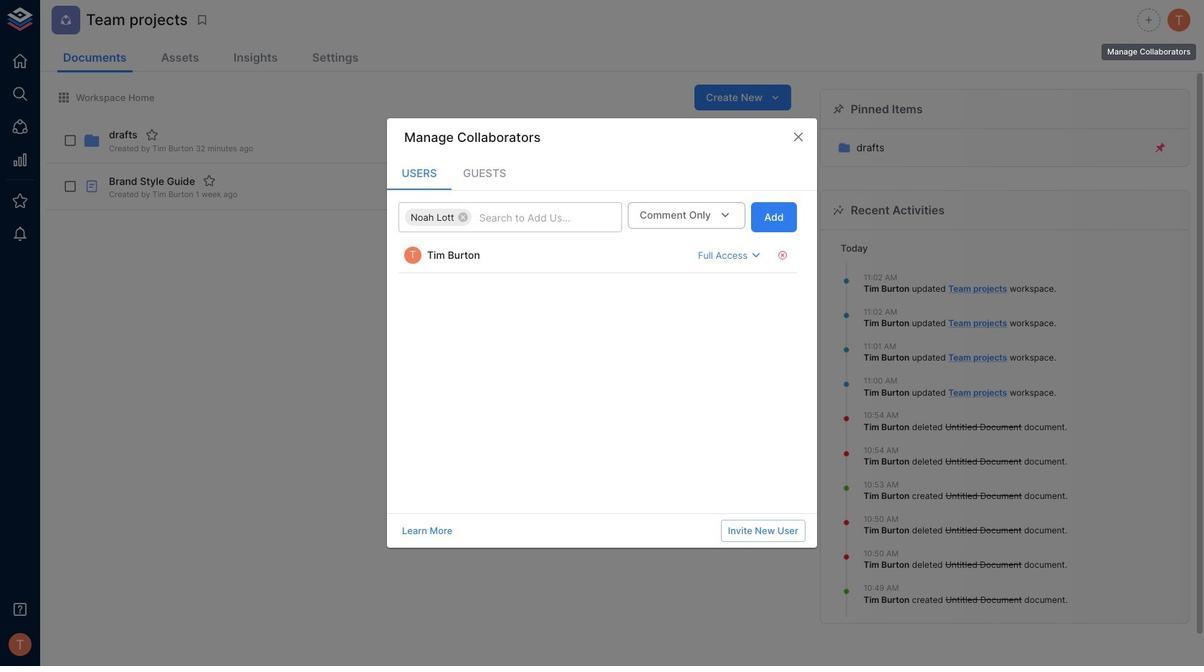 Task type: locate. For each thing, give the bounding box(es) containing it.
unpin image
[[1154, 141, 1167, 154]]

favorite image
[[145, 128, 158, 141]]

tooltip
[[1100, 34, 1198, 62]]

tab list
[[387, 156, 817, 190]]

Search to Add Users... text field
[[474, 208, 576, 226]]

dialog
[[387, 118, 817, 548]]

favorite image
[[203, 174, 216, 187]]



Task type: vqa. For each thing, say whether or not it's contained in the screenshot.
dialog
yes



Task type: describe. For each thing, give the bounding box(es) containing it.
bookmark image
[[196, 14, 209, 27]]



